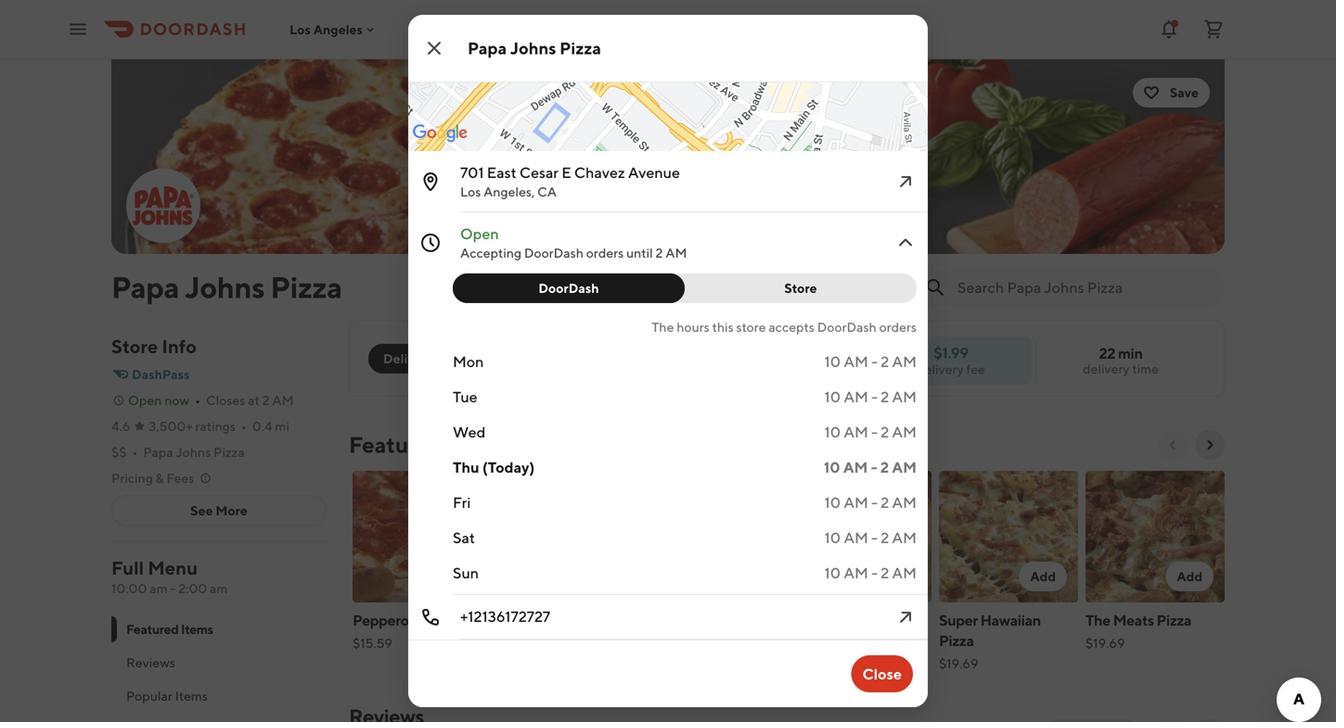 Task type: describe. For each thing, give the bounding box(es) containing it.
22
[[1099, 345, 1116, 362]]

hours
[[677, 320, 710, 335]]

add button for super hawaiian pizza
[[1019, 562, 1067, 592]]

featured inside the featured items heading
[[349, 432, 443, 458]]

$1.99
[[934, 344, 968, 362]]

add button for pepperoni pizza
[[433, 562, 481, 592]]

fees
[[167, 471, 194, 486]]

orders inside open accepting doordash orders until 2 am
[[586, 245, 624, 261]]

reviews
[[126, 656, 175, 671]]

click item image for avenue
[[895, 171, 917, 193]]

2 add button from the left
[[873, 562, 921, 592]]

2 for tue
[[881, 388, 889, 406]]

create your own pizza button
[[496, 468, 642, 685]]

reviews button
[[111, 647, 327, 680]]

2:00
[[178, 581, 207, 597]]

delivery
[[383, 351, 433, 367]]

angeles,
[[484, 184, 535, 200]]

$19.69 button
[[642, 468, 789, 664]]

10 for sat
[[825, 529, 841, 547]]

10 for fri
[[825, 494, 841, 512]]

powered by google image
[[413, 124, 468, 143]]

$19.69 for the meats pizza
[[1086, 636, 1125, 651]]

1 vertical spatial papa johns pizza
[[111, 270, 342, 305]]

0 vertical spatial •
[[195, 393, 200, 408]]

10 for thu (today)
[[824, 459, 840, 476]]

see more
[[190, 503, 248, 519]]

wed
[[453, 424, 486, 441]]

store
[[736, 320, 766, 335]]

info
[[162, 336, 197, 358]]

sun
[[453, 565, 479, 582]]

mon
[[453, 353, 484, 371]]

store info
[[111, 336, 197, 358]]

0 horizontal spatial featured
[[126, 622, 179, 637]]

click item image for 2
[[895, 232, 917, 254]]

10 for sun
[[825, 565, 841, 582]]

10 am - 2 am for sun
[[825, 565, 917, 582]]

delivery inside $1.99 delivery fee
[[917, 362, 964, 377]]

pizza inside super hawaiian pizza $19.69
[[939, 632, 974, 650]]

add for super hawaiian pizza
[[1030, 569, 1056, 585]]

add for pepperoni pizza
[[444, 569, 470, 585]]

10 am - 2 am for mon
[[825, 353, 917, 371]]

los angeles
[[290, 22, 363, 37]]

$15.59
[[353, 636, 392, 651]]

2 vertical spatial johns
[[176, 445, 211, 460]]

10:00
[[111, 581, 147, 597]]

Store button
[[674, 274, 917, 303]]

2 for sat
[[881, 529, 889, 547]]

super hawaiian pizza image
[[939, 471, 1078, 603]]

the for hours
[[652, 320, 674, 335]]

2 vertical spatial papa
[[143, 445, 173, 460]]

1 vertical spatial papa
[[111, 270, 179, 305]]

close button
[[852, 656, 913, 693]]

pepperoni pizza image
[[353, 471, 492, 603]]

0.4 mi
[[252, 419, 289, 434]]

10 am - 2 am for wed
[[825, 424, 917, 441]]

popular items
[[126, 689, 208, 704]]

10 for wed
[[825, 424, 841, 441]]

$19.69 for super hawaiian pizza
[[939, 657, 979, 672]]

see more button
[[112, 496, 326, 526]]

+12136172727
[[460, 608, 550, 626]]

10 am - 2 am for thu (today)
[[824, 459, 917, 476]]

johns inside dialog
[[510, 38, 556, 58]]

own
[[579, 612, 611, 630]]

save
[[1170, 85, 1199, 100]]

open menu image
[[67, 18, 89, 40]]

closes
[[206, 393, 245, 408]]

chavez
[[574, 164, 625, 181]]

store for store
[[784, 281, 817, 296]]

pepperoni
[[353, 612, 421, 630]]

701
[[460, 164, 484, 181]]

full
[[111, 558, 144, 580]]

the meats pizza $19.69
[[1086, 612, 1192, 651]]

previous button of carousel image
[[1165, 438, 1180, 453]]

now
[[164, 393, 189, 408]]

pizza inside the meats pizza $19.69
[[1157, 612, 1192, 630]]

more
[[216, 503, 248, 519]]

super
[[939, 612, 978, 630]]

$19.69 inside $19.69 button
[[646, 636, 685, 651]]

create your own pizza image
[[499, 471, 638, 603]]

cesar
[[520, 164, 559, 181]]

pricing
[[111, 471, 153, 486]]

10 for tue
[[825, 388, 841, 406]]

2 vertical spatial doordash
[[817, 320, 877, 335]]

this
[[712, 320, 734, 335]]

items inside the featured items heading
[[447, 432, 504, 458]]

3,500+ ratings •
[[149, 419, 247, 434]]

tue
[[453, 388, 478, 406]]

notification bell image
[[1158, 18, 1180, 40]]

mi
[[275, 419, 289, 434]]

next button of carousel image
[[1203, 438, 1217, 453]]

Item Search search field
[[958, 277, 1210, 298]]

pizza inside pepperoni pizza $15.59
[[424, 612, 458, 630]]

super hawaiian pizza $19.69
[[939, 612, 1041, 672]]

dashpass
[[132, 367, 190, 382]]

$1.99 delivery fee
[[917, 344, 985, 377]]

2 for sun
[[881, 565, 889, 582]]

- for sun
[[871, 565, 878, 582]]

angeles
[[313, 22, 363, 37]]

fee
[[966, 362, 985, 377]]

10 am - 2 am for fri
[[825, 494, 917, 512]]

store for store info
[[111, 336, 158, 358]]

delivery inside 22 min delivery time
[[1083, 361, 1130, 377]]

doordash inside open accepting doordash orders until 2 am
[[524, 245, 584, 261]]

10 am - 2 am for sat
[[825, 529, 917, 547]]

cheese pizza image
[[792, 471, 932, 603]]

papa johns pizza dialog
[[393, 0, 1106, 708]]

3,500+
[[149, 419, 193, 434]]

- inside full menu 10:00 am - 2:00 am
[[170, 581, 176, 597]]

items inside popular items button
[[175, 689, 208, 704]]

Pickup radio
[[437, 344, 520, 374]]

2 add from the left
[[884, 569, 909, 585]]



Task type: vqa. For each thing, say whether or not it's contained in the screenshot.
Create Your Own Pizza image
yes



Task type: locate. For each thing, give the bounding box(es) containing it.
1 vertical spatial •
[[241, 419, 247, 434]]

store up accepts
[[784, 281, 817, 296]]

los angeles button
[[290, 22, 378, 37]]

am right 2:00
[[210, 581, 228, 597]]

items
[[447, 432, 504, 458], [181, 622, 213, 637], [175, 689, 208, 704]]

orders
[[586, 245, 624, 261], [879, 320, 917, 335]]

map region
[[393, 0, 1106, 263]]

1 horizontal spatial am
[[210, 581, 228, 597]]

the hours this store accepts doordash orders
[[652, 320, 917, 335]]

your
[[547, 612, 577, 630]]

0 items, open order cart image
[[1203, 18, 1225, 40]]

1 vertical spatial store
[[111, 336, 158, 358]]

until
[[626, 245, 653, 261]]

1 horizontal spatial featured items
[[349, 432, 504, 458]]

close papa johns pizza image
[[423, 37, 445, 59]]

2 horizontal spatial $19.69
[[1086, 636, 1125, 651]]

1 horizontal spatial papa johns pizza
[[468, 38, 601, 58]]

items up thu
[[447, 432, 504, 458]]

2 vertical spatial items
[[175, 689, 208, 704]]

hawaiian
[[980, 612, 1041, 630]]

0 horizontal spatial orders
[[586, 245, 624, 261]]

0 vertical spatial los
[[290, 22, 311, 37]]

0 horizontal spatial featured items
[[126, 622, 213, 637]]

3 click item image from the top
[[895, 607, 917, 629]]

1 vertical spatial featured items
[[126, 622, 213, 637]]

10 am - 2 am for tue
[[825, 388, 917, 406]]

delivery left the fee
[[917, 362, 964, 377]]

3 add button from the left
[[1019, 562, 1067, 592]]

$19.69 inside the meats pizza $19.69
[[1086, 636, 1125, 651]]

1 horizontal spatial $19.69
[[939, 657, 979, 672]]

create
[[499, 612, 544, 630]]

$15.39
[[792, 636, 832, 651]]

pickup
[[463, 351, 505, 367]]

los
[[290, 22, 311, 37], [460, 184, 481, 200]]

0 horizontal spatial •
[[132, 445, 138, 460]]

$$ • papa johns pizza
[[111, 445, 245, 460]]

featured items up thu
[[349, 432, 504, 458]]

0 horizontal spatial am
[[150, 581, 168, 597]]

papa johns pizza image
[[111, 59, 1225, 254], [128, 171, 199, 241]]

4.6
[[111, 419, 130, 434]]

- for sat
[[871, 529, 878, 547]]

• closes at 2 am
[[195, 393, 294, 408]]

2
[[656, 245, 663, 261], [881, 353, 889, 371], [881, 388, 889, 406], [262, 393, 270, 408], [881, 424, 889, 441], [881, 459, 889, 476], [881, 494, 889, 512], [881, 529, 889, 547], [881, 565, 889, 582]]

0 vertical spatial items
[[447, 432, 504, 458]]

1 vertical spatial los
[[460, 184, 481, 200]]

add for the meats pizza
[[1177, 569, 1203, 585]]

- for tue
[[871, 388, 878, 406]]

doordash inside 'button'
[[539, 281, 599, 296]]

0 horizontal spatial los
[[290, 22, 311, 37]]

items right popular
[[175, 689, 208, 704]]

doordash
[[524, 245, 584, 261], [539, 281, 599, 296], [817, 320, 877, 335]]

the left meats
[[1086, 612, 1111, 630]]

add button
[[433, 562, 481, 592], [873, 562, 921, 592], [1019, 562, 1067, 592], [1166, 562, 1214, 592]]

add button for the meats pizza
[[1166, 562, 1214, 592]]

0 horizontal spatial open
[[128, 393, 162, 408]]

22 min delivery time
[[1083, 345, 1159, 377]]

popular
[[126, 689, 172, 704]]

am inside open accepting doordash orders until 2 am
[[666, 245, 687, 261]]

pricing & fees
[[111, 471, 194, 486]]

1 horizontal spatial open
[[460, 225, 499, 243]]

order methods option group
[[368, 344, 520, 374]]

featured items
[[349, 432, 504, 458], [126, 622, 213, 637]]

fri
[[453, 494, 471, 512]]

2 am from the left
[[210, 581, 228, 597]]

0 vertical spatial doordash
[[524, 245, 584, 261]]

0 vertical spatial featured
[[349, 432, 443, 458]]

0 vertical spatial papa johns pizza
[[468, 38, 601, 58]]

papa up store info
[[111, 270, 179, 305]]

save button
[[1133, 78, 1210, 108]]

thu (today)
[[453, 459, 535, 476]]

10 am - 2 am
[[825, 353, 917, 371], [825, 388, 917, 406], [825, 424, 917, 441], [824, 459, 917, 476], [825, 494, 917, 512], [825, 529, 917, 547], [825, 565, 917, 582]]

1 am from the left
[[150, 581, 168, 597]]

los inside 701 east cesar e chavez avenue los angeles, ca
[[460, 184, 481, 200]]

0 vertical spatial orders
[[586, 245, 624, 261]]

papa up &
[[143, 445, 173, 460]]

&
[[156, 471, 164, 486]]

sat
[[453, 529, 475, 547]]

- for thu (today)
[[871, 459, 877, 476]]

the
[[652, 320, 674, 335], [1086, 612, 1111, 630]]

0 vertical spatial click item image
[[895, 171, 917, 193]]

pricing & fees button
[[111, 470, 213, 488]]

1 add from the left
[[444, 569, 470, 585]]

$19.69 inside super hawaiian pizza $19.69
[[939, 657, 979, 672]]

0 horizontal spatial delivery
[[917, 362, 964, 377]]

0 vertical spatial johns
[[510, 38, 556, 58]]

the left "hours"
[[652, 320, 674, 335]]

papa johns pizza
[[468, 38, 601, 58], [111, 270, 342, 305]]

meats
[[1113, 612, 1154, 630]]

open for open now
[[128, 393, 162, 408]]

see
[[190, 503, 213, 519]]

1 horizontal spatial •
[[195, 393, 200, 408]]

- for wed
[[871, 424, 878, 441]]

store up "dashpass"
[[111, 336, 158, 358]]

0 vertical spatial the
[[652, 320, 674, 335]]

ca
[[537, 184, 557, 200]]

full menu 10:00 am - 2:00 am
[[111, 558, 228, 597]]

701 east cesar e chavez avenue los angeles, ca
[[460, 164, 680, 200]]

1 horizontal spatial the
[[1086, 612, 1111, 630]]

the meats pizza image
[[1086, 471, 1225, 603]]

0 horizontal spatial $19.69
[[646, 636, 685, 651]]

popular items button
[[111, 680, 327, 714]]

- for mon
[[871, 353, 878, 371]]

featured items up reviews
[[126, 622, 213, 637]]

open down "dashpass"
[[128, 393, 162, 408]]

0.4
[[252, 419, 272, 434]]

doordash down open accepting doordash orders until 2 am
[[539, 281, 599, 296]]

johns
[[510, 38, 556, 58], [185, 270, 265, 305], [176, 445, 211, 460]]

open now
[[128, 393, 189, 408]]

1 click item image from the top
[[895, 171, 917, 193]]

featured
[[349, 432, 443, 458], [126, 622, 179, 637]]

hour options option group
[[453, 274, 917, 303]]

open inside open accepting doordash orders until 2 am
[[460, 225, 499, 243]]

0 horizontal spatial store
[[111, 336, 158, 358]]

1 horizontal spatial orders
[[879, 320, 917, 335]]

avenue
[[628, 164, 680, 181]]

1 vertical spatial the
[[1086, 612, 1111, 630]]

thu
[[453, 459, 479, 476]]

min
[[1118, 345, 1143, 362]]

4 add from the left
[[1177, 569, 1203, 585]]

$$
[[111, 445, 127, 460]]

the inside the meats pizza $19.69
[[1086, 612, 1111, 630]]

time
[[1132, 361, 1159, 377]]

los left angeles at the top
[[290, 22, 311, 37]]

doordash right accepts
[[817, 320, 877, 335]]

(today)
[[482, 459, 535, 476]]

at
[[248, 393, 260, 408]]

DoorDash button
[[453, 274, 685, 303]]

1 vertical spatial open
[[128, 393, 162, 408]]

2 for wed
[[881, 424, 889, 441]]

am
[[666, 245, 687, 261], [844, 353, 868, 371], [892, 353, 917, 371], [844, 388, 868, 406], [892, 388, 917, 406], [272, 393, 294, 408], [844, 424, 868, 441], [892, 424, 917, 441], [843, 459, 868, 476], [892, 459, 917, 476], [844, 494, 868, 512], [892, 494, 917, 512], [844, 529, 868, 547], [892, 529, 917, 547], [844, 565, 868, 582], [892, 565, 917, 582]]

1 horizontal spatial featured
[[349, 432, 443, 458]]

featured up reviews
[[126, 622, 179, 637]]

1 horizontal spatial delivery
[[1083, 361, 1130, 377]]

1 vertical spatial featured
[[126, 622, 179, 637]]

featured left the wed on the bottom left
[[349, 432, 443, 458]]

delivery left time
[[1083, 361, 1130, 377]]

1 horizontal spatial los
[[460, 184, 481, 200]]

4 add button from the left
[[1166, 562, 1214, 592]]

create your own pizza
[[499, 612, 611, 650]]

• left 0.4
[[241, 419, 247, 434]]

0 vertical spatial papa
[[468, 38, 507, 58]]

10
[[825, 353, 841, 371], [825, 388, 841, 406], [825, 424, 841, 441], [824, 459, 840, 476], [825, 494, 841, 512], [825, 529, 841, 547], [825, 565, 841, 582]]

east
[[487, 164, 517, 181]]

menu
[[148, 558, 198, 580]]

1 vertical spatial johns
[[185, 270, 265, 305]]

open accepting doordash orders until 2 am
[[460, 225, 687, 261]]

pepperoni pizza $15.59
[[353, 612, 458, 651]]

1 add button from the left
[[433, 562, 481, 592]]

ratings
[[195, 419, 236, 434]]

open
[[460, 225, 499, 243], [128, 393, 162, 408]]

2 for mon
[[881, 353, 889, 371]]

papa
[[468, 38, 507, 58], [111, 270, 179, 305], [143, 445, 173, 460]]

papa inside dialog
[[468, 38, 507, 58]]

am
[[150, 581, 168, 597], [210, 581, 228, 597]]

2 for thu (today)
[[881, 459, 889, 476]]

• right now
[[195, 393, 200, 408]]

2 inside open accepting doordash orders until 2 am
[[656, 245, 663, 261]]

1 horizontal spatial store
[[784, 281, 817, 296]]

accepting
[[460, 245, 522, 261]]

1 vertical spatial click item image
[[895, 232, 917, 254]]

0 vertical spatial open
[[460, 225, 499, 243]]

0 horizontal spatial the
[[652, 320, 674, 335]]

• right $$
[[132, 445, 138, 460]]

the for meats
[[1086, 612, 1111, 630]]

add
[[444, 569, 470, 585], [884, 569, 909, 585], [1030, 569, 1056, 585], [1177, 569, 1203, 585]]

delivery
[[1083, 361, 1130, 377], [917, 362, 964, 377]]

2 horizontal spatial •
[[241, 419, 247, 434]]

am down "menu" in the bottom of the page
[[150, 581, 168, 597]]

0 horizontal spatial papa johns pizza
[[111, 270, 342, 305]]

open for open accepting doordash orders until 2 am
[[460, 225, 499, 243]]

store inside button
[[784, 281, 817, 296]]

3 add from the left
[[1030, 569, 1056, 585]]

papa johns pizza inside dialog
[[468, 38, 601, 58]]

items up reviews button
[[181, 622, 213, 637]]

- for fri
[[871, 494, 878, 512]]

-
[[871, 353, 878, 371], [871, 388, 878, 406], [871, 424, 878, 441], [871, 459, 877, 476], [871, 494, 878, 512], [871, 529, 878, 547], [871, 565, 878, 582], [170, 581, 176, 597]]

2 vertical spatial •
[[132, 445, 138, 460]]

0 vertical spatial store
[[784, 281, 817, 296]]

•
[[195, 393, 200, 408], [241, 419, 247, 434], [132, 445, 138, 460]]

2 vertical spatial click item image
[[895, 607, 917, 629]]

open up accepting
[[460, 225, 499, 243]]

the inside papa johns pizza dialog
[[652, 320, 674, 335]]

2 for fri
[[881, 494, 889, 512]]

1 vertical spatial doordash
[[539, 281, 599, 296]]

10 for mon
[[825, 353, 841, 371]]

pizza inside dialog
[[560, 38, 601, 58]]

1 vertical spatial orders
[[879, 320, 917, 335]]

Delivery radio
[[368, 344, 448, 374]]

the works pizza image
[[646, 471, 785, 603]]

accepts
[[769, 320, 815, 335]]

doordash up doordash 'button'
[[524, 245, 584, 261]]

pizza inside "create your own pizza"
[[499, 632, 534, 650]]

1 vertical spatial items
[[181, 622, 213, 637]]

e
[[562, 164, 571, 181]]

los down 701
[[460, 184, 481, 200]]

papa right close papa johns pizza image
[[468, 38, 507, 58]]

featured items heading
[[349, 431, 504, 460]]

click item image
[[895, 171, 917, 193], [895, 232, 917, 254], [895, 607, 917, 629]]

0 vertical spatial featured items
[[349, 432, 504, 458]]

close
[[863, 666, 902, 683]]

2 click item image from the top
[[895, 232, 917, 254]]



